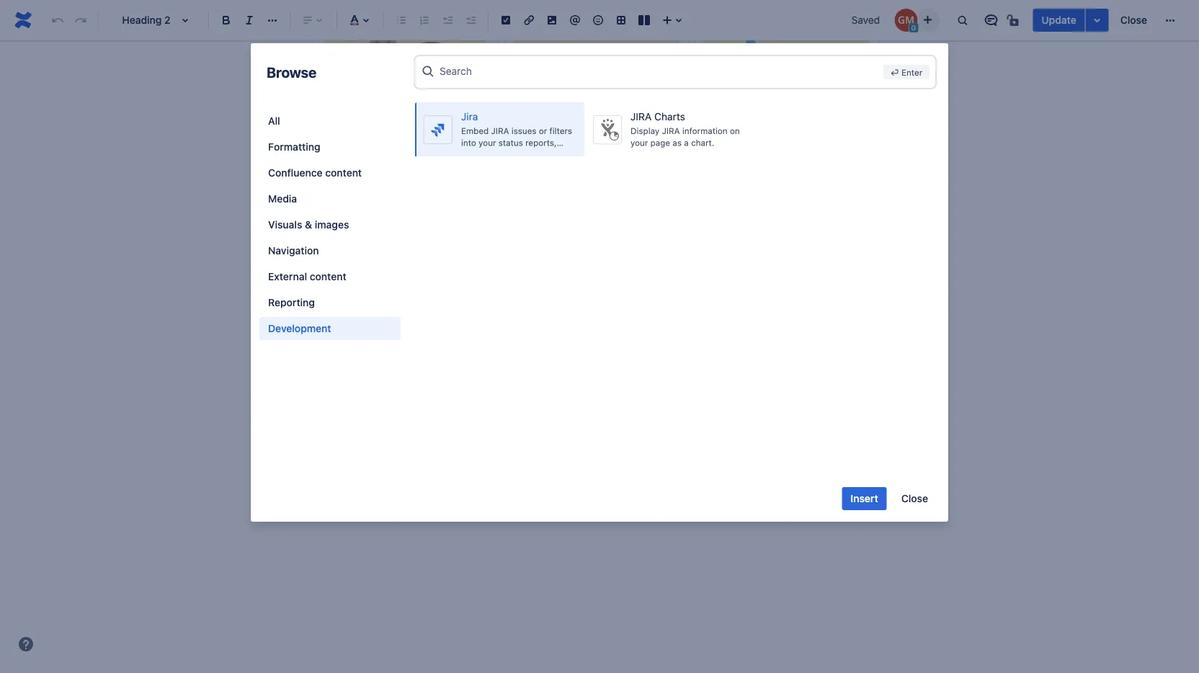 Task type: describe. For each thing, give the bounding box(es) containing it.
news
[[359, 275, 391, 290]]

on
[[730, 126, 740, 136]]

requirements
[[519, 149, 572, 159]]

saved
[[852, 14, 880, 26]]

navigation
[[268, 245, 319, 257]]

once
[[694, 303, 719, 316]]

automatically
[[557, 303, 626, 316]]

information
[[682, 126, 728, 136]]

table image
[[613, 12, 630, 29]]

reports,
[[525, 138, 557, 148]]

it's
[[722, 303, 737, 316]]

content for confluence content
[[325, 167, 362, 179]]

indent tab image
[[462, 12, 479, 29]]

resources
[[358, 218, 409, 232]]

visuals & images
[[268, 219, 349, 231]]

share
[[434, 303, 463, 316]]

as
[[673, 138, 682, 148]]

issues
[[512, 126, 537, 136]]

filters
[[550, 126, 572, 136]]

charts
[[654, 111, 685, 123]]

published.
[[740, 303, 794, 316]]

link image
[[520, 12, 538, 29]]

external content
[[268, 271, 346, 283]]

confluence
[[268, 167, 323, 179]]

team
[[323, 275, 356, 290]]

status
[[499, 138, 523, 148]]

1 vertical spatial or
[[461, 161, 469, 171]]

close inside 'browse' dialog
[[901, 493, 928, 505]]

bold ⌘b image
[[218, 12, 235, 29]]

content for external content
[[310, 271, 346, 283]]

to
[[421, 303, 431, 316]]

numbered list ⌘⇧7 image
[[416, 12, 433, 29]]

team news
[[323, 275, 391, 290]]

italic ⌘i image
[[241, 12, 258, 29]]

into
[[461, 138, 476, 148]]

mention image
[[566, 12, 584, 29]]

create a blog post to share team news. it will automatically appear here once it's published.
[[323, 303, 794, 316]]

bullet list ⌘⇧8 image
[[393, 12, 410, 29]]

images
[[315, 219, 349, 231]]

&
[[305, 219, 312, 231]]

1 horizontal spatial jira
[[631, 111, 652, 123]]

1 horizontal spatial close button
[[1112, 9, 1156, 32]]

embed
[[461, 126, 489, 136]]

specifications.
[[472, 161, 530, 171]]

media button
[[259, 187, 401, 210]]

jira
[[461, 111, 478, 123]]

posts
[[372, 333, 401, 347]]

formatting button
[[259, 135, 401, 159]]

confluence content
[[268, 167, 362, 179]]

jira inside the jira embed jira issues or filters into your status reports, release notes, requirements or specifications.
[[491, 126, 509, 136]]

⏎
[[891, 67, 899, 77]]

your inside the jira embed jira issues or filters into your status reports, release notes, requirements or specifications.
[[479, 138, 496, 148]]

chart.
[[691, 138, 714, 148]]

confluence image
[[12, 9, 35, 32]]

emoji image
[[590, 12, 607, 29]]

release
[[461, 149, 490, 159]]

reporting
[[268, 297, 315, 308]]

action item image
[[497, 12, 515, 29]]

undo ⌘z image
[[49, 12, 66, 29]]

redo ⌘⇧z image
[[72, 12, 89, 29]]



Task type: locate. For each thing, give the bounding box(es) containing it.
or up reports,
[[539, 126, 547, 136]]

external content button
[[259, 265, 401, 288]]

visuals & images button
[[259, 213, 401, 236]]

update button
[[1033, 9, 1085, 32]]

jira up the as
[[662, 126, 680, 136]]

browse dialog
[[251, 43, 948, 522]]

add resources for new hires
[[334, 218, 479, 232]]

a right the as
[[684, 138, 689, 148]]

your inside "jira charts display jira information on your page as a chart."
[[631, 138, 648, 148]]

page
[[651, 138, 670, 148]]

0 vertical spatial content
[[325, 167, 362, 179]]

blog posts
[[346, 333, 401, 347]]

close
[[1121, 14, 1147, 26], [901, 493, 928, 505]]

all button
[[259, 110, 401, 133]]

insert button
[[842, 487, 887, 510]]

1 horizontal spatial a
[[684, 138, 689, 148]]

1 vertical spatial a
[[360, 303, 366, 316]]

close right adjust update settings image
[[1121, 14, 1147, 26]]

close button right adjust update settings image
[[1112, 9, 1156, 32]]

0 vertical spatial or
[[539, 126, 547, 136]]

it
[[528, 303, 534, 316]]

formatting
[[268, 141, 320, 153]]

new
[[429, 218, 451, 232]]

⏎ enter
[[891, 67, 923, 77]]

external
[[268, 271, 307, 283]]

search field
[[440, 58, 878, 84]]

Main content area, start typing to enter text. text field
[[314, 0, 879, 569]]

development button
[[259, 317, 401, 340]]

outdent ⇧tab image
[[439, 12, 456, 29]]

0 horizontal spatial jira
[[491, 126, 509, 136]]

0 horizontal spatial a
[[360, 303, 366, 316]]

or
[[539, 126, 547, 136], [461, 161, 469, 171]]

0 horizontal spatial close
[[901, 493, 928, 505]]

1 vertical spatial close
[[901, 493, 928, 505]]

giulia masi image
[[895, 9, 918, 32]]

media
[[268, 193, 297, 205]]

a inside "jira charts display jira information on your page as a chart."
[[684, 138, 689, 148]]

close button right insert button
[[893, 487, 937, 510]]

development
[[268, 323, 331, 334]]

insert
[[851, 493, 878, 505]]

appear
[[628, 303, 665, 316]]

0 horizontal spatial your
[[479, 138, 496, 148]]

jira embed jira issues or filters into your status reports, release notes, requirements or specifications.
[[461, 111, 572, 171]]

1 horizontal spatial or
[[539, 126, 547, 136]]

team
[[466, 303, 492, 316]]

0 horizontal spatial close button
[[893, 487, 937, 510]]

post
[[395, 303, 418, 316]]

confluence content button
[[259, 161, 401, 185]]

blog
[[369, 303, 392, 316]]

create
[[323, 303, 357, 316]]

a left blog
[[360, 303, 366, 316]]

or down 'release'
[[461, 161, 469, 171]]

news.
[[495, 303, 525, 316]]

adjust update settings image
[[1089, 12, 1106, 29]]

will
[[537, 303, 554, 316]]

enter
[[902, 67, 923, 77]]

2 horizontal spatial jira
[[662, 126, 680, 136]]

your
[[479, 138, 496, 148], [631, 138, 648, 148]]

content inside button
[[310, 271, 346, 283]]

notes,
[[492, 149, 517, 159]]

1 horizontal spatial your
[[631, 138, 648, 148]]

0 vertical spatial a
[[684, 138, 689, 148]]

visuals
[[268, 219, 302, 231]]

content inside 'button'
[[325, 167, 362, 179]]

0 vertical spatial close
[[1121, 14, 1147, 26]]

blog posts image
[[329, 331, 346, 348]]

jira charts display jira information on your page as a chart.
[[631, 111, 740, 148]]

for
[[412, 218, 426, 232]]

blog
[[346, 333, 369, 347]]

jira up status
[[491, 126, 509, 136]]

add
[[334, 218, 355, 232]]

0 horizontal spatial or
[[461, 161, 469, 171]]

browse
[[267, 63, 317, 80]]

1 your from the left
[[479, 138, 496, 148]]

jira up display
[[631, 111, 652, 123]]

navigation button
[[259, 239, 401, 262]]

reporting button
[[259, 291, 401, 314]]

close button
[[1112, 9, 1156, 32], [893, 487, 937, 510]]

advanced search image
[[421, 64, 435, 79]]

close right insert
[[901, 493, 928, 505]]

your down display
[[631, 138, 648, 148]]

add image, video, or file image
[[543, 12, 561, 29]]

content down formatting button
[[325, 167, 362, 179]]

update
[[1042, 14, 1077, 26]]

all
[[268, 115, 280, 127]]

jira
[[631, 111, 652, 123], [491, 126, 509, 136], [662, 126, 680, 136]]

a inside text box
[[360, 303, 366, 316]]

your up 'release'
[[479, 138, 496, 148]]

here
[[668, 303, 691, 316]]

content down navigation button
[[310, 271, 346, 283]]

1 vertical spatial close button
[[893, 487, 937, 510]]

confluence image
[[12, 9, 35, 32]]

layouts image
[[636, 12, 653, 29]]

display
[[631, 126, 660, 136]]

0 vertical spatial close button
[[1112, 9, 1156, 32]]

hires
[[454, 218, 479, 232]]

content
[[325, 167, 362, 179], [310, 271, 346, 283]]

1 vertical spatial content
[[310, 271, 346, 283]]

a
[[684, 138, 689, 148], [360, 303, 366, 316]]

1 horizontal spatial close
[[1121, 14, 1147, 26]]

2 your from the left
[[631, 138, 648, 148]]



Task type: vqa. For each thing, say whether or not it's contained in the screenshot.
'people'
no



